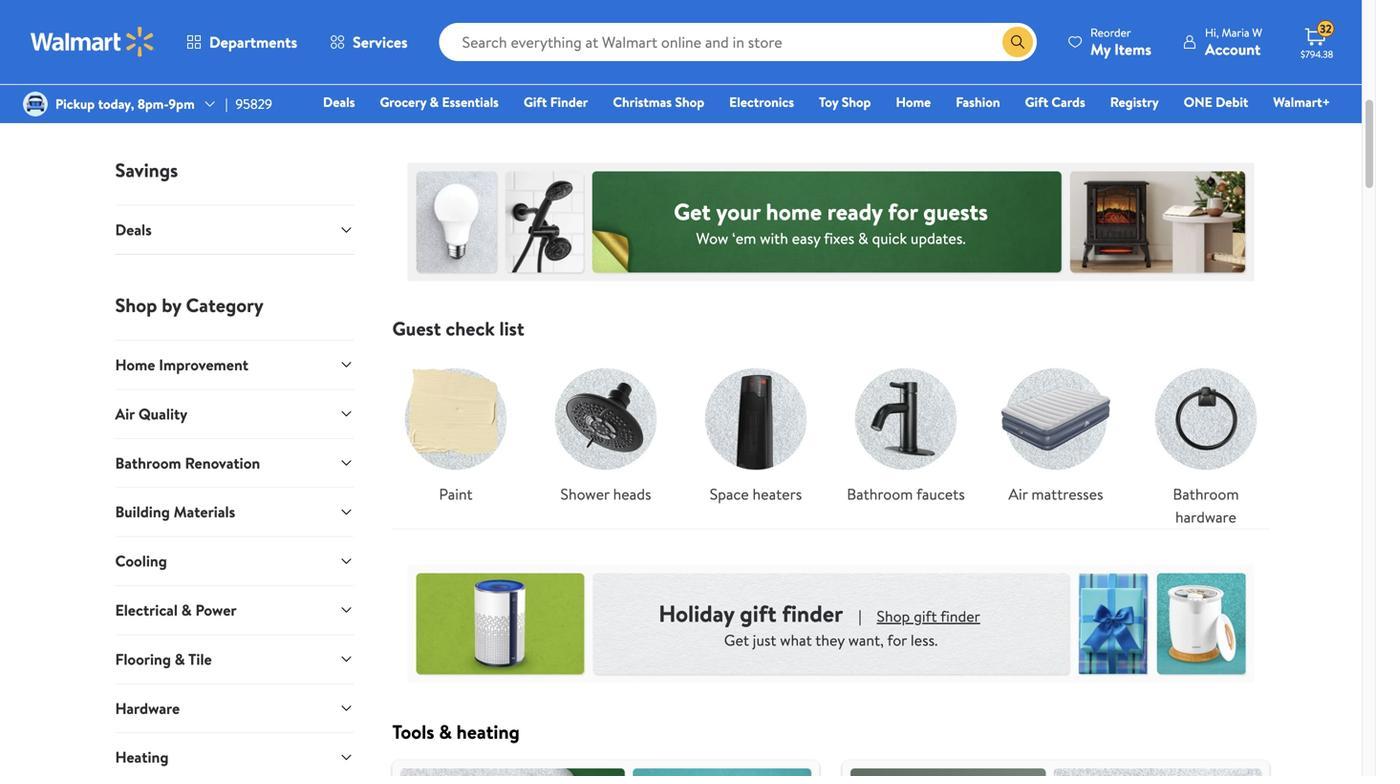Task type: describe. For each thing, give the bounding box(es) containing it.
get for your
[[674, 196, 711, 228]]

8pm-
[[137, 95, 169, 113]]

bathroom for bathroom hardware
[[1173, 484, 1239, 505]]

list containing heating & cooling
[[81, 0, 1281, 111]]

guests
[[923, 196, 988, 228]]

home improvement button
[[115, 340, 354, 389]]

32
[[1320, 21, 1332, 37]]

hardware
[[115, 698, 180, 719]]

& for bath & kitchen renovations
[[967, 66, 977, 88]]

shop for shop by category
[[115, 292, 157, 319]]

fixes
[[824, 228, 855, 249]]

shop gift finder
[[877, 606, 980, 627]]

gift for gift finder
[[524, 93, 547, 111]]

flooring & tile button
[[115, 635, 354, 684]]

air mattresses
[[1009, 484, 1103, 505]]

gift for gift cards
[[1025, 93, 1048, 111]]

| for |
[[858, 606, 862, 627]]

toy shop link
[[810, 92, 880, 112]]

bathroom faucets
[[847, 484, 965, 505]]

flooring
[[115, 649, 171, 670]]

deals button
[[115, 205, 354, 254]]

home improvement
[[115, 355, 248, 376]]

electrical
[[115, 600, 178, 621]]

they
[[815, 630, 845, 651]]

building materials button
[[115, 488, 354, 537]]

pickup
[[55, 95, 95, 113]]

one debit
[[1184, 93, 1248, 111]]

gift for holiday
[[740, 598, 777, 630]]

registry link
[[1102, 92, 1168, 112]]

want,
[[848, 630, 884, 651]]

heating button
[[115, 733, 354, 777]]

hardware button
[[115, 684, 354, 733]]

get for just
[[724, 630, 749, 651]]

guest check list
[[392, 315, 524, 342]]

wow
[[696, 228, 728, 249]]

christmas
[[613, 93, 672, 111]]

lighting & fixtures
[[720, 66, 841, 88]]

bath & kitchen renovations link
[[892, 0, 1070, 111]]

electronics link
[[721, 92, 803, 112]]

Walmart Site-Wide search field
[[439, 23, 1037, 61]]

category
[[186, 292, 264, 319]]

home for improvement
[[1190, 66, 1227, 88]]

services button
[[314, 19, 424, 65]]

bathroom renovation
[[115, 453, 260, 474]]

updates.
[[911, 228, 966, 249]]

fixtures
[[791, 66, 841, 88]]

$794.38
[[1301, 48, 1333, 61]]

one debit link
[[1175, 92, 1257, 112]]

& inside the get your home ready for guests wow 'em with easy fixes & quick updates.
[[858, 228, 868, 249]]

& for tools & heating
[[439, 719, 452, 746]]

air for air mattresses
[[1009, 484, 1028, 505]]

home for ready
[[766, 196, 822, 228]]

space heaters link
[[692, 356, 819, 506]]

shower heads link
[[542, 356, 669, 506]]

less.
[[911, 630, 938, 651]]

home link
[[887, 92, 940, 112]]

bath
[[932, 66, 963, 88]]

maria
[[1222, 24, 1250, 41]]

electronics
[[729, 93, 794, 111]]

for inside the get your home ready for guests wow 'em with easy fixes & quick updates.
[[888, 196, 918, 228]]

what
[[780, 630, 812, 651]]

w
[[1252, 24, 1262, 41]]

search icon image
[[1010, 34, 1026, 50]]

shop all home improvement
[[1135, 66, 1227, 110]]

quick
[[872, 228, 907, 249]]

essentials
[[442, 93, 499, 111]]

toy
[[819, 93, 838, 111]]

95829
[[236, 95, 272, 113]]

pickup today, 8pm-9pm
[[55, 95, 195, 113]]

gift for shop
[[914, 606, 937, 627]]

air quality button
[[115, 389, 354, 438]]

guest
[[392, 315, 441, 342]]

finder
[[550, 93, 588, 111]]

shop inside 'link'
[[675, 93, 704, 111]]

shop for shop gift finder
[[877, 606, 910, 627]]

heaters
[[753, 484, 802, 505]]

cooling
[[115, 551, 167, 572]]

finder for shop gift finder
[[941, 606, 980, 627]]

bathroom for bathroom renovation
[[115, 453, 181, 474]]

items
[[1114, 39, 1152, 60]]

shop gift finder link
[[877, 606, 980, 629]]

| for | 95829
[[225, 95, 228, 113]]

& for heating & cooling
[[178, 66, 188, 88]]

space
[[710, 484, 749, 505]]

2 list item from the left
[[831, 761, 1281, 777]]

home for home
[[896, 93, 931, 111]]

walmart image
[[31, 27, 155, 57]]

bathroom hardware link
[[1142, 356, 1270, 529]]

get your home ready for guests wow 'em with easy fixes & quick updates.
[[674, 196, 988, 249]]

heads
[[613, 484, 651, 505]]

debit
[[1216, 93, 1248, 111]]

savings
[[115, 157, 178, 184]]

one
[[1184, 93, 1213, 111]]



Task type: vqa. For each thing, say whether or not it's contained in the screenshot.
Gift Cards
yes



Task type: locate. For each thing, give the bounding box(es) containing it.
& for lighting & fixtures
[[778, 66, 788, 88]]

1 vertical spatial home
[[766, 196, 822, 228]]

gift
[[740, 598, 777, 630], [914, 606, 937, 627]]

gift left finder
[[524, 93, 547, 111]]

bathroom faucets link
[[842, 356, 969, 506]]

heating
[[122, 66, 174, 88], [115, 747, 169, 769]]

1 horizontal spatial |
[[858, 606, 862, 627]]

tools link
[[292, 0, 469, 88]]

for left "less." on the bottom right of page
[[887, 630, 907, 651]]

heating up the 8pm-
[[122, 66, 174, 88]]

list item
[[381, 761, 831, 777], [831, 761, 1281, 777]]

list
[[81, 0, 1281, 111], [381, 341, 1281, 529], [381, 761, 1281, 777]]

& right the bath
[[967, 66, 977, 88]]

account
[[1205, 39, 1261, 60]]

electrical & power button
[[115, 586, 354, 635]]

0 vertical spatial heating
[[122, 66, 174, 88]]

bathroom inside bathroom hardware link
[[1173, 484, 1239, 505]]

deals down savings
[[115, 219, 152, 240]]

gift cards
[[1025, 93, 1085, 111]]

your
[[716, 196, 761, 228]]

& for flooring & tile
[[175, 649, 185, 670]]

shower heads
[[561, 484, 651, 505]]

tile
[[188, 649, 212, 670]]

building
[[115, 502, 170, 523]]

home left fixes
[[766, 196, 822, 228]]

grocery & essentials link
[[371, 92, 507, 112]]

0 horizontal spatial home
[[766, 196, 822, 228]]

shop left by
[[115, 292, 157, 319]]

& inside bath & kitchen renovations
[[967, 66, 977, 88]]

wet/dry vacs link
[[492, 0, 669, 88]]

1 vertical spatial deals
[[115, 219, 152, 240]]

wet/dry vacs
[[538, 66, 624, 88]]

1 horizontal spatial gift
[[914, 606, 937, 627]]

get left just
[[724, 630, 749, 651]]

deals inside 'deals' dropdown button
[[115, 219, 152, 240]]

1 vertical spatial |
[[858, 606, 862, 627]]

get inside the get your home ready for guests wow 'em with easy fixes & quick updates.
[[674, 196, 711, 228]]

departments
[[209, 32, 297, 53]]

& left heating
[[439, 719, 452, 746]]

& right fixes
[[858, 228, 868, 249]]

2 vertical spatial list
[[381, 761, 1281, 777]]

deals inside deals link
[[323, 93, 355, 111]]

fashion
[[956, 93, 1000, 111]]

gift up "less." on the bottom right of page
[[914, 606, 937, 627]]

bathroom inside bathroom faucets link
[[847, 484, 913, 505]]

heating
[[457, 719, 520, 746]]

1 vertical spatial tools
[[392, 719, 434, 746]]

2 horizontal spatial bathroom
[[1173, 484, 1239, 505]]

get left your
[[674, 196, 711, 228]]

1 horizontal spatial get
[[724, 630, 749, 651]]

registry
[[1110, 93, 1159, 111]]

cards
[[1052, 93, 1085, 111]]

space heaters
[[710, 484, 802, 505]]

& left tile
[[175, 649, 185, 670]]

holiday
[[659, 598, 734, 630]]

'em
[[732, 228, 756, 249]]

0 horizontal spatial gift
[[740, 598, 777, 630]]

| up 'want,'
[[858, 606, 862, 627]]

air left mattresses
[[1009, 484, 1028, 505]]

bathroom hardware
[[1173, 484, 1239, 528]]

shop up 'want,'
[[877, 606, 910, 627]]

reorder
[[1090, 24, 1131, 41]]

get just what they want, for less.
[[724, 630, 938, 651]]

1 horizontal spatial home
[[896, 93, 931, 111]]

electrical & power
[[115, 600, 237, 621]]

home up "air quality"
[[115, 355, 155, 376]]

1 list item from the left
[[381, 761, 831, 777]]

1 vertical spatial for
[[887, 630, 907, 651]]

home inside shop all home improvement
[[1190, 66, 1227, 88]]

0 vertical spatial for
[[888, 196, 918, 228]]

& right grocery
[[430, 93, 439, 111]]

gift finder
[[524, 93, 588, 111]]

0 horizontal spatial air
[[115, 404, 135, 425]]

& up 9pm
[[178, 66, 188, 88]]

christmas shop
[[613, 93, 704, 111]]

| left 95829
[[225, 95, 228, 113]]

cooling button
[[115, 537, 354, 586]]

heating for heating & cooling
[[122, 66, 174, 88]]

1 horizontal spatial home
[[1190, 66, 1227, 88]]

paint
[[439, 484, 473, 505]]

2 gift from the left
[[1025, 93, 1048, 111]]

1 horizontal spatial finder
[[941, 606, 980, 627]]

 image
[[23, 92, 48, 117]]

get your home ready for guests. wow 'em with easy fixes & quick updates. shop now. image
[[408, 163, 1254, 282]]

tools left heating
[[392, 719, 434, 746]]

bathroom down "air quality"
[[115, 453, 181, 474]]

shop inside shop all home improvement
[[1135, 66, 1168, 88]]

1 horizontal spatial air
[[1009, 484, 1028, 505]]

list
[[499, 315, 524, 342]]

vacs
[[595, 66, 624, 88]]

home inside the get your home ready for guests wow 'em with easy fixes & quick updates.
[[766, 196, 822, 228]]

1 vertical spatial list
[[381, 341, 1281, 529]]

shop
[[1135, 66, 1168, 88], [675, 93, 704, 111], [842, 93, 871, 111], [115, 292, 157, 319], [877, 606, 910, 627]]

bathroom for bathroom faucets
[[847, 484, 913, 505]]

1 horizontal spatial bathroom
[[847, 484, 913, 505]]

all
[[1172, 66, 1186, 88]]

bathroom renovation button
[[115, 438, 354, 488]]

home for home improvement
[[115, 355, 155, 376]]

gift inside shop gift finder link
[[914, 606, 937, 627]]

gift
[[524, 93, 547, 111], [1025, 93, 1048, 111]]

home left fashion link
[[896, 93, 931, 111]]

0 vertical spatial |
[[225, 95, 228, 113]]

1 horizontal spatial deals
[[323, 93, 355, 111]]

list for tools & heating
[[381, 761, 1281, 777]]

home
[[1190, 66, 1227, 88], [766, 196, 822, 228]]

1 horizontal spatial gift
[[1025, 93, 1048, 111]]

tools & heating
[[392, 719, 520, 746]]

for right ready
[[888, 196, 918, 228]]

0 horizontal spatial |
[[225, 95, 228, 113]]

finder for holiday gift finder
[[782, 598, 843, 630]]

| 95829
[[225, 95, 272, 113]]

services
[[353, 32, 408, 53]]

shop by category
[[115, 292, 264, 319]]

tools inside tools link
[[364, 66, 398, 88]]

bathroom
[[115, 453, 181, 474], [847, 484, 913, 505], [1173, 484, 1239, 505]]

gift left what
[[740, 598, 777, 630]]

0 horizontal spatial gift
[[524, 93, 547, 111]]

renovation
[[185, 453, 260, 474]]

0 horizontal spatial home
[[115, 355, 155, 376]]

0 vertical spatial home
[[1190, 66, 1227, 88]]

toy shop
[[819, 93, 871, 111]]

0 horizontal spatial get
[[674, 196, 711, 228]]

walmart+
[[1273, 93, 1330, 111]]

& for grocery & essentials
[[430, 93, 439, 111]]

0 vertical spatial get
[[674, 196, 711, 228]]

heating & cooling link
[[92, 0, 269, 88]]

0 horizontal spatial finder
[[782, 598, 843, 630]]

home up one debit link
[[1190, 66, 1227, 88]]

1 vertical spatial get
[[724, 630, 749, 651]]

0 horizontal spatial bathroom
[[115, 453, 181, 474]]

flooring & tile
[[115, 649, 212, 670]]

gift cards link
[[1016, 92, 1094, 112]]

Search search field
[[439, 23, 1037, 61]]

0 vertical spatial list
[[81, 0, 1281, 111]]

easy
[[792, 228, 821, 249]]

0 vertical spatial air
[[115, 404, 135, 425]]

shop for shop all home improvement
[[1135, 66, 1168, 88]]

deals link
[[314, 92, 364, 112]]

bathroom left 'faucets'
[[847, 484, 913, 505]]

heating down the hardware
[[115, 747, 169, 769]]

1 vertical spatial air
[[1009, 484, 1028, 505]]

home inside dropdown button
[[115, 355, 155, 376]]

gift left cards
[[1025, 93, 1048, 111]]

hi, maria w account
[[1205, 24, 1262, 60]]

tools for tools & heating
[[392, 719, 434, 746]]

shop left all
[[1135, 66, 1168, 88]]

& up electronics on the top of the page
[[778, 66, 788, 88]]

bathroom inside bathroom renovation dropdown button
[[115, 453, 181, 474]]

list containing paint
[[381, 341, 1281, 529]]

air for air quality
[[115, 404, 135, 425]]

air mattresses link
[[992, 356, 1120, 506]]

0 vertical spatial deals
[[323, 93, 355, 111]]

today,
[[98, 95, 134, 113]]

grocery
[[380, 93, 426, 111]]

kitchen
[[981, 66, 1029, 88]]

air left the quality
[[115, 404, 135, 425]]

1 vertical spatial home
[[115, 355, 155, 376]]

my
[[1090, 39, 1111, 60]]

giftable home upgrades. home improvement essentials for less. shop gift finder. image
[[408, 565, 1254, 684]]

|
[[225, 95, 228, 113], [858, 606, 862, 627]]

gift finder link
[[515, 92, 597, 112]]

mattresses
[[1032, 484, 1103, 505]]

air inside dropdown button
[[115, 404, 135, 425]]

1 gift from the left
[[524, 93, 547, 111]]

list for guest check list
[[381, 341, 1281, 529]]

renovations
[[942, 89, 1020, 110]]

tools for tools
[[364, 66, 398, 88]]

deals left grocery
[[323, 93, 355, 111]]

hi,
[[1205, 24, 1219, 41]]

just
[[753, 630, 776, 651]]

tools up grocery
[[364, 66, 398, 88]]

heating for heating
[[115, 747, 169, 769]]

ready
[[827, 196, 883, 228]]

0 horizontal spatial deals
[[115, 219, 152, 240]]

heating inside dropdown button
[[115, 747, 169, 769]]

improvement
[[1137, 89, 1225, 110]]

power
[[195, 600, 237, 621]]

& left power
[[181, 600, 192, 621]]

shop inside 'link'
[[842, 93, 871, 111]]

0 vertical spatial home
[[896, 93, 931, 111]]

finder
[[782, 598, 843, 630], [941, 606, 980, 627]]

& for electrical & power
[[181, 600, 192, 621]]

0 vertical spatial tools
[[364, 66, 398, 88]]

1 vertical spatial heating
[[115, 747, 169, 769]]

shop right toy
[[842, 93, 871, 111]]

bathroom up hardware
[[1173, 484, 1239, 505]]

materials
[[174, 502, 235, 523]]

shop right christmas
[[675, 93, 704, 111]]



